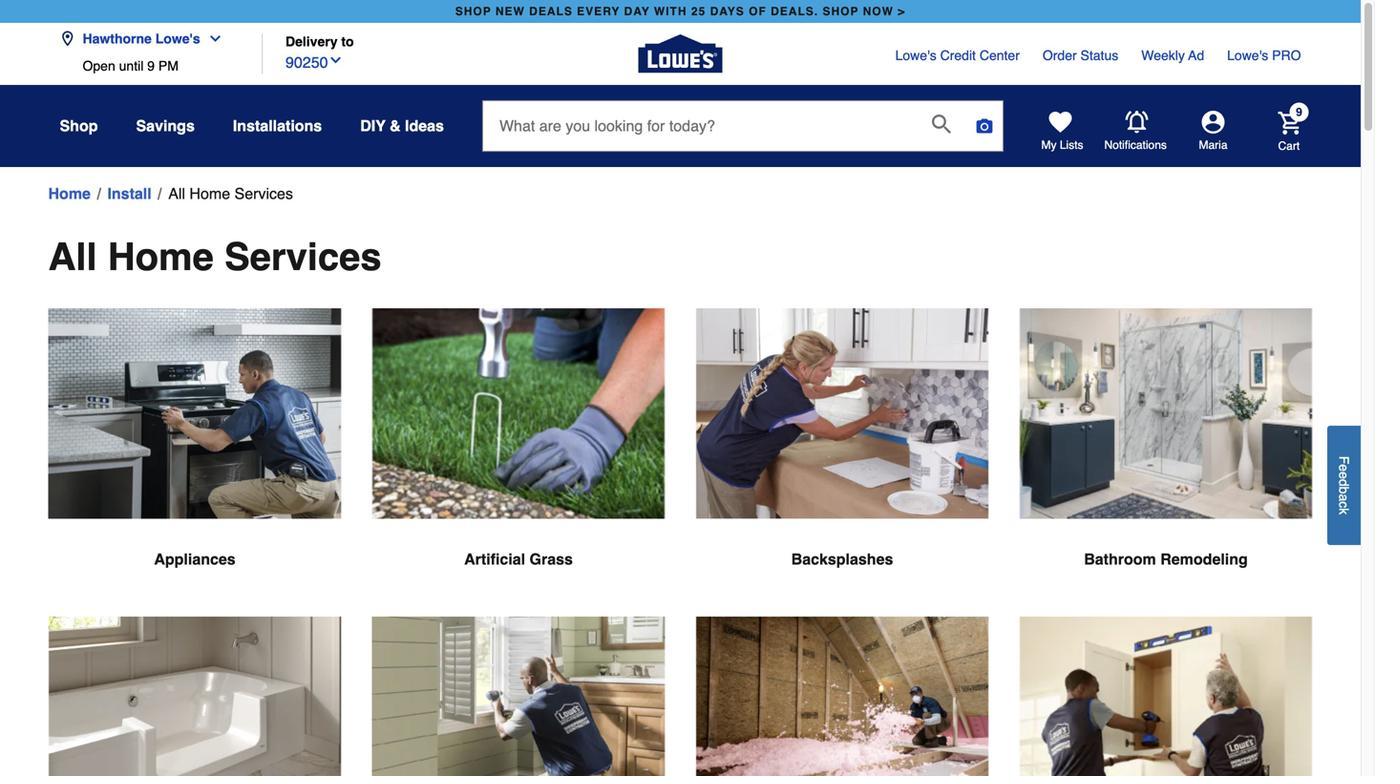 Task type: locate. For each thing, give the bounding box(es) containing it.
ad
[[1188, 48, 1204, 63]]

appliances link
[[48, 308, 341, 617]]

weekly ad
[[1141, 48, 1204, 63]]

0 horizontal spatial shop
[[455, 5, 491, 18]]

shop
[[60, 117, 98, 135]]

chevron down image inside 90250 button
[[328, 53, 343, 68]]

weekly ad link
[[1141, 46, 1204, 65]]

status
[[1081, 48, 1119, 63]]

0 horizontal spatial 9
[[147, 58, 155, 74]]

order status link
[[1043, 46, 1119, 65]]

search image
[[932, 115, 951, 134]]

e
[[1337, 464, 1352, 472], [1337, 472, 1352, 479]]

backsplashes
[[791, 551, 893, 568]]

e up d at the bottom
[[1337, 464, 1352, 472]]

9 left pm on the top of the page
[[147, 58, 155, 74]]

shop new deals every day with 25 days of deals. shop now > link
[[451, 0, 909, 23]]

open
[[83, 58, 115, 74]]

hawthorne
[[83, 31, 152, 46]]

1 vertical spatial all
[[48, 235, 97, 279]]

1 vertical spatial chevron down image
[[328, 53, 343, 68]]

until
[[119, 58, 144, 74]]

a professional in a blue lowe's vest installing white interior shutters for a bathroom window. image
[[372, 617, 665, 776]]

9
[[147, 58, 155, 74], [1296, 105, 1303, 119]]

install link
[[107, 182, 152, 205]]

my lists link
[[1041, 111, 1084, 153]]

0 vertical spatial chevron down image
[[200, 31, 223, 46]]

a
[[1337, 494, 1352, 501]]

pm
[[158, 58, 178, 74]]

1 vertical spatial services
[[224, 235, 382, 279]]

delivery to
[[286, 34, 354, 49]]

grass
[[530, 551, 573, 568]]

shop
[[455, 5, 491, 18], [823, 5, 859, 18]]

0 vertical spatial all
[[168, 185, 185, 202]]

artificial grass link
[[372, 308, 665, 617]]

all right install
[[168, 185, 185, 202]]

25
[[691, 5, 706, 18]]

0 horizontal spatial lowe's
[[155, 31, 200, 46]]

lowe's inside button
[[155, 31, 200, 46]]

artificial
[[464, 551, 525, 568]]

lowe's pro
[[1227, 48, 1301, 63]]

a woman installing a decorative gray and white backsplash in a kitchen. image
[[696, 308, 989, 519]]

1 horizontal spatial chevron down image
[[328, 53, 343, 68]]

all
[[168, 185, 185, 202], [48, 235, 97, 279]]

shop left now
[[823, 5, 859, 18]]

all home services down the all home services link
[[48, 235, 382, 279]]

all home services
[[168, 185, 293, 202], [48, 235, 382, 279]]

f e e d b a c k button
[[1328, 426, 1361, 545]]

2 horizontal spatial lowe's
[[1227, 48, 1269, 63]]

every
[[577, 5, 620, 18]]

home
[[48, 185, 91, 202], [189, 185, 230, 202], [108, 235, 214, 279]]

home down install link
[[108, 235, 214, 279]]

savings
[[136, 117, 195, 135]]

savings button
[[136, 109, 195, 143]]

0 horizontal spatial chevron down image
[[200, 31, 223, 46]]

chevron down image inside hawthorne lowe's button
[[200, 31, 223, 46]]

a person using a hammer to install a landscape pin securing artificial grass. image
[[372, 308, 665, 519]]

lowe's credit center link
[[895, 46, 1020, 65]]

lowe's credit center
[[895, 48, 1020, 63]]

1 horizontal spatial all
[[168, 185, 185, 202]]

new
[[496, 5, 525, 18]]

chevron down image
[[200, 31, 223, 46], [328, 53, 343, 68]]

home left install
[[48, 185, 91, 202]]

e up "b"
[[1337, 472, 1352, 479]]

order
[[1043, 48, 1077, 63]]

all down 'home' link
[[48, 235, 97, 279]]

lowe's
[[155, 31, 200, 46], [895, 48, 937, 63], [1227, 48, 1269, 63]]

f
[[1337, 456, 1352, 464]]

lowe's home improvement cart image
[[1278, 112, 1301, 134]]

lowe's left credit
[[895, 48, 937, 63]]

a professional installer in a blue lowe's vest installing a stainless range in a kitchen. image
[[48, 308, 341, 519]]

order status
[[1043, 48, 1119, 63]]

day
[[624, 5, 650, 18]]

lowe's up pm on the top of the page
[[155, 31, 200, 46]]

deals
[[529, 5, 573, 18]]

shop left new
[[455, 5, 491, 18]]

open until 9 pm
[[83, 58, 178, 74]]

None search field
[[482, 100, 1004, 169]]

to
[[341, 34, 354, 49]]

diy & ideas button
[[360, 109, 444, 143]]

c
[[1337, 501, 1352, 508]]

maria button
[[1168, 111, 1259, 153]]

1 vertical spatial 9
[[1296, 105, 1303, 119]]

1 horizontal spatial lowe's
[[895, 48, 937, 63]]

lowe's left pro
[[1227, 48, 1269, 63]]

shop button
[[60, 109, 98, 143]]

installations button
[[233, 109, 322, 143]]

two professional installers hanging a white cabinet on a wall using a drill and a level. image
[[1020, 617, 1313, 776]]

artificial grass
[[464, 551, 573, 568]]

1 horizontal spatial shop
[[823, 5, 859, 18]]

9 up cart
[[1296, 105, 1303, 119]]

remodeling
[[1161, 551, 1248, 568]]

center
[[980, 48, 1020, 63]]

services
[[235, 185, 293, 202], [224, 235, 382, 279]]

home link
[[48, 182, 91, 205]]

lists
[[1060, 138, 1084, 152]]

shop new deals every day with 25 days of deals. shop now >
[[455, 5, 906, 18]]

cart
[[1278, 139, 1300, 153]]

all home services down "installations" button at the top
[[168, 185, 293, 202]]

camera image
[[975, 117, 994, 136]]

a bathtub converted to a step-in tub. image
[[48, 617, 341, 776]]

lowe's home improvement notification center image
[[1126, 111, 1148, 134]]



Task type: vqa. For each thing, say whether or not it's contained in the screenshot.
the bottom Services
yes



Task type: describe. For each thing, give the bounding box(es) containing it.
b
[[1337, 487, 1352, 494]]

90250
[[286, 54, 328, 71]]

my
[[1041, 138, 1057, 152]]

install
[[107, 185, 152, 202]]

90250 button
[[286, 49, 343, 74]]

all home services link
[[168, 182, 293, 205]]

Search Query text field
[[483, 101, 917, 151]]

backsplashes link
[[696, 308, 989, 617]]

0 vertical spatial 9
[[147, 58, 155, 74]]

1 vertical spatial all home services
[[48, 235, 382, 279]]

notifications
[[1105, 139, 1167, 152]]

hawthorne lowe's button
[[60, 20, 231, 58]]

location image
[[60, 31, 75, 46]]

diy
[[360, 117, 386, 135]]

0 vertical spatial all home services
[[168, 185, 293, 202]]

lowe's for lowe's credit center
[[895, 48, 937, 63]]

>
[[898, 5, 906, 18]]

bathroom remodeling link
[[1020, 308, 1313, 617]]

installations
[[233, 117, 322, 135]]

d
[[1337, 479, 1352, 487]]

bathroom remodeling
[[1084, 551, 1248, 568]]

bathroom
[[1084, 551, 1156, 568]]

maria
[[1199, 138, 1228, 152]]

of
[[749, 5, 767, 18]]

lowe's pro link
[[1227, 46, 1301, 65]]

1 shop from the left
[[455, 5, 491, 18]]

k
[[1337, 508, 1352, 515]]

pro
[[1272, 48, 1301, 63]]

home right install
[[189, 185, 230, 202]]

lowe's home improvement logo image
[[638, 12, 722, 96]]

my lists
[[1041, 138, 1084, 152]]

lowe's home improvement lists image
[[1049, 111, 1072, 134]]

1 e from the top
[[1337, 464, 1352, 472]]

ideas
[[405, 117, 444, 135]]

weekly
[[1141, 48, 1185, 63]]

0 horizontal spatial all
[[48, 235, 97, 279]]

appliances
[[154, 551, 236, 568]]

days
[[710, 5, 745, 18]]

0 vertical spatial services
[[235, 185, 293, 202]]

hawthorne lowe's
[[83, 31, 200, 46]]

delivery
[[286, 34, 338, 49]]

a bathroom with blue vanities, white walls and a marble-look shower alcove. image
[[1020, 308, 1313, 519]]

2 e from the top
[[1337, 472, 1352, 479]]

1 horizontal spatial 9
[[1296, 105, 1303, 119]]

deals.
[[771, 5, 819, 18]]

now
[[863, 5, 894, 18]]

with
[[654, 5, 687, 18]]

lowe's for lowe's pro
[[1227, 48, 1269, 63]]

&
[[390, 117, 401, 135]]

diy & ideas
[[360, 117, 444, 135]]

2 shop from the left
[[823, 5, 859, 18]]

f e e d b a c k
[[1337, 456, 1352, 515]]

credit
[[940, 48, 976, 63]]

an independent installer in a blue lowe's shirt adding pink blown-in insulation to an attic. image
[[696, 617, 989, 776]]



